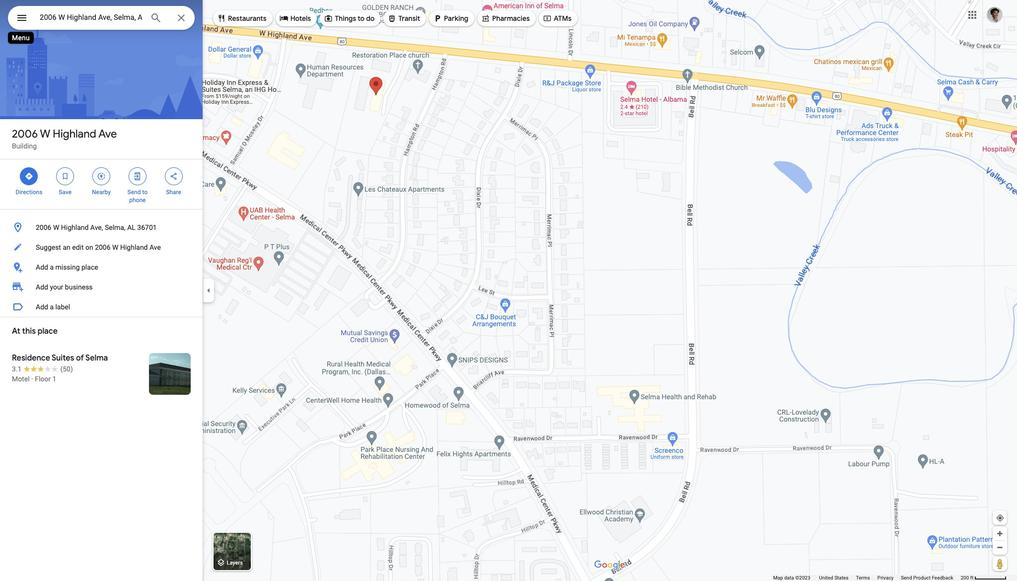 Task type: describe. For each thing, give the bounding box(es) containing it.
2006 w highland ave building
[[12, 127, 117, 150]]

suggest an edit on 2006 w highland ave button
[[0, 237, 203, 257]]

building
[[12, 142, 37, 150]]

terms button
[[856, 575, 870, 581]]

google account: tariq douglas  
(tariq.douglas@adept.ai) image
[[987, 7, 1003, 23]]

united
[[819, 575, 834, 581]]

footer inside google maps element
[[774, 575, 961, 581]]


[[388, 13, 397, 24]]

feedback
[[932, 575, 954, 581]]

terms
[[856, 575, 870, 581]]

add a label button
[[0, 297, 203, 317]]

google maps element
[[0, 0, 1017, 581]]

ave,
[[90, 224, 103, 232]]

2006 w highland ave main content
[[0, 0, 203, 581]]

parking
[[444, 14, 468, 23]]

map
[[774, 575, 783, 581]]

w for ave
[[40, 127, 50, 141]]

edit
[[72, 243, 84, 251]]

36701
[[137, 224, 157, 232]]

200 ft
[[961, 575, 974, 581]]

your
[[50, 283, 63, 291]]

suites
[[52, 353, 74, 363]]

motel
[[12, 375, 30, 383]]


[[324, 13, 333, 24]]

nearby
[[92, 189, 111, 196]]


[[25, 171, 33, 182]]

atms
[[554, 14, 572, 23]]

 restaurants
[[217, 13, 267, 24]]

 parking
[[433, 13, 468, 24]]

2006 for ave
[[12, 127, 38, 141]]

2006 W Highland Ave, Selma, AL 36701 field
[[8, 6, 195, 30]]

add a missing place
[[36, 263, 98, 271]]

business
[[65, 283, 93, 291]]

save
[[59, 189, 72, 196]]

layers
[[227, 560, 243, 567]]

pharmacies
[[492, 14, 530, 23]]

add for add your business
[[36, 283, 48, 291]]

ft
[[971, 575, 974, 581]]


[[16, 11, 28, 25]]

share
[[166, 189, 181, 196]]

ave inside 2006 w highland ave building
[[99, 127, 117, 141]]

at
[[12, 326, 20, 336]]

©2023
[[796, 575, 811, 581]]

 atms
[[543, 13, 572, 24]]

map data ©2023
[[774, 575, 812, 581]]

states
[[835, 575, 849, 581]]

at this place
[[12, 326, 58, 336]]

things
[[335, 14, 356, 23]]

1
[[52, 375, 56, 383]]

3.1
[[12, 365, 22, 373]]

show street view coverage image
[[993, 556, 1008, 571]]

highland for ave,
[[61, 224, 89, 232]]

·
[[31, 375, 33, 383]]

restaurants
[[228, 14, 267, 23]]

add a label
[[36, 303, 70, 311]]

zoom out image
[[997, 544, 1004, 551]]

add for add a label
[[36, 303, 48, 311]]

add your business link
[[0, 277, 203, 297]]

send for send to phone
[[127, 189, 141, 196]]

200
[[961, 575, 969, 581]]

on
[[85, 243, 93, 251]]

2006 inside button
[[95, 243, 111, 251]]

add a missing place button
[[0, 257, 203, 277]]

w inside button
[[112, 243, 118, 251]]


[[280, 13, 288, 24]]

show your location image
[[996, 514, 1005, 523]]

send product feedback
[[901, 575, 954, 581]]

send product feedback button
[[901, 575, 954, 581]]

0 horizontal spatial place
[[38, 326, 58, 336]]


[[133, 171, 142, 182]]

phone
[[129, 197, 146, 204]]

floor
[[35, 375, 51, 383]]

send to phone
[[127, 189, 148, 204]]

 hotels
[[280, 13, 311, 24]]



Task type: vqa. For each thing, say whether or not it's contained in the screenshot.


Task type: locate. For each thing, give the bounding box(es) containing it.
a for missing
[[50, 263, 54, 271]]

place right this
[[38, 326, 58, 336]]

200 ft button
[[961, 575, 1007, 581]]

 things to do
[[324, 13, 375, 24]]

united states button
[[819, 575, 849, 581]]

this
[[22, 326, 36, 336]]

2006 for ave,
[[36, 224, 51, 232]]

2006 w highland ave, selma, al 36701
[[36, 224, 157, 232]]

0 horizontal spatial to
[[142, 189, 148, 196]]

footer containing map data ©2023
[[774, 575, 961, 581]]

highland up edit
[[61, 224, 89, 232]]

highland for ave
[[53, 127, 96, 141]]

united states
[[819, 575, 849, 581]]

2 vertical spatial 2006
[[95, 243, 111, 251]]

an
[[63, 243, 70, 251]]

to left do
[[358, 14, 365, 23]]

1 horizontal spatial send
[[901, 575, 912, 581]]

selma
[[85, 353, 108, 363]]

to
[[358, 14, 365, 23], [142, 189, 148, 196]]

hotels
[[290, 14, 311, 23]]

to inside  things to do
[[358, 14, 365, 23]]

1 vertical spatial add
[[36, 283, 48, 291]]

0 vertical spatial to
[[358, 14, 365, 23]]

residence
[[12, 353, 50, 363]]

do
[[366, 14, 375, 23]]

0 vertical spatial 2006
[[12, 127, 38, 141]]

add down suggest
[[36, 263, 48, 271]]

1 vertical spatial place
[[38, 326, 58, 336]]

transit
[[399, 14, 420, 23]]

motel · floor 1
[[12, 375, 56, 383]]

actions for 2006 w highland ave region
[[0, 159, 203, 209]]

highland inside button
[[120, 243, 148, 251]]

highland inside 2006 w highland ave building
[[53, 127, 96, 141]]


[[61, 171, 70, 182]]

1 vertical spatial ave
[[150, 243, 161, 251]]

data
[[785, 575, 794, 581]]

2006 up suggest
[[36, 224, 51, 232]]

1 vertical spatial to
[[142, 189, 148, 196]]

highland up 
[[53, 127, 96, 141]]

suggest
[[36, 243, 61, 251]]

 button
[[8, 6, 36, 32]]


[[97, 171, 106, 182]]

add for add a missing place
[[36, 263, 48, 271]]

1 horizontal spatial to
[[358, 14, 365, 23]]

send inside button
[[901, 575, 912, 581]]

0 vertical spatial send
[[127, 189, 141, 196]]

0 vertical spatial place
[[81, 263, 98, 271]]

0 horizontal spatial send
[[127, 189, 141, 196]]

send inside the send to phone
[[127, 189, 141, 196]]

0 vertical spatial add
[[36, 263, 48, 271]]

of
[[76, 353, 84, 363]]

a
[[50, 263, 54, 271], [50, 303, 54, 311]]

 search field
[[8, 6, 195, 32]]

zoom in image
[[997, 530, 1004, 538]]

ave inside button
[[150, 243, 161, 251]]

0 horizontal spatial w
[[40, 127, 50, 141]]

2006 right on
[[95, 243, 111, 251]]

place inside button
[[81, 263, 98, 271]]

highland inside button
[[61, 224, 89, 232]]

(50)
[[60, 365, 73, 373]]

2006 up building
[[12, 127, 38, 141]]

w inside 2006 w highland ave building
[[40, 127, 50, 141]]

2006
[[12, 127, 38, 141], [36, 224, 51, 232], [95, 243, 111, 251]]

w inside button
[[53, 224, 59, 232]]

2 add from the top
[[36, 283, 48, 291]]

send left 'product'
[[901, 575, 912, 581]]

1 vertical spatial highland
[[61, 224, 89, 232]]

2006 inside button
[[36, 224, 51, 232]]

add your business
[[36, 283, 93, 291]]

highland down al
[[120, 243, 148, 251]]


[[217, 13, 226, 24]]

none field inside 2006 w highland ave, selma, al 36701 field
[[40, 11, 142, 23]]

1 vertical spatial a
[[50, 303, 54, 311]]

add
[[36, 263, 48, 271], [36, 283, 48, 291], [36, 303, 48, 311]]

a left label
[[50, 303, 54, 311]]

 pharmacies
[[481, 13, 530, 24]]

1 horizontal spatial place
[[81, 263, 98, 271]]

selma,
[[105, 224, 126, 232]]

1 a from the top
[[50, 263, 54, 271]]


[[543, 13, 552, 24]]

residence suites of selma
[[12, 353, 108, 363]]

0 horizontal spatial ave
[[99, 127, 117, 141]]

0 vertical spatial highland
[[53, 127, 96, 141]]

2 a from the top
[[50, 303, 54, 311]]

1 vertical spatial 2006
[[36, 224, 51, 232]]

place down on
[[81, 263, 98, 271]]

a left the missing
[[50, 263, 54, 271]]

3.1 stars 50 reviews image
[[12, 364, 73, 374]]

1 horizontal spatial ave
[[150, 243, 161, 251]]

1 vertical spatial send
[[901, 575, 912, 581]]

1 add from the top
[[36, 263, 48, 271]]

0 vertical spatial w
[[40, 127, 50, 141]]

to inside the send to phone
[[142, 189, 148, 196]]

highland
[[53, 127, 96, 141], [61, 224, 89, 232], [120, 243, 148, 251]]

2006 inside 2006 w highland ave building
[[12, 127, 38, 141]]

2 vertical spatial highland
[[120, 243, 148, 251]]

privacy
[[878, 575, 894, 581]]

0 vertical spatial a
[[50, 263, 54, 271]]

w for ave,
[[53, 224, 59, 232]]

ave up ""
[[99, 127, 117, 141]]

send up phone on the top of the page
[[127, 189, 141, 196]]

2 horizontal spatial w
[[112, 243, 118, 251]]

missing
[[55, 263, 80, 271]]

2006 w highland ave, selma, al 36701 button
[[0, 218, 203, 237]]

add left your
[[36, 283, 48, 291]]

label
[[55, 303, 70, 311]]


[[433, 13, 442, 24]]

None field
[[40, 11, 142, 23]]

place
[[81, 263, 98, 271], [38, 326, 58, 336]]

send
[[127, 189, 141, 196], [901, 575, 912, 581]]

add left label
[[36, 303, 48, 311]]

 transit
[[388, 13, 420, 24]]


[[481, 13, 490, 24]]

2 vertical spatial add
[[36, 303, 48, 311]]

send for send product feedback
[[901, 575, 912, 581]]

ave down 36701
[[150, 243, 161, 251]]

to up phone on the top of the page
[[142, 189, 148, 196]]

footer
[[774, 575, 961, 581]]


[[169, 171, 178, 182]]

a for label
[[50, 303, 54, 311]]

1 horizontal spatial w
[[53, 224, 59, 232]]

suggest an edit on 2006 w highland ave
[[36, 243, 161, 251]]

al
[[127, 224, 136, 232]]

product
[[914, 575, 931, 581]]

directions
[[16, 189, 42, 196]]

1 vertical spatial w
[[53, 224, 59, 232]]

collapse side panel image
[[203, 285, 214, 296]]

w
[[40, 127, 50, 141], [53, 224, 59, 232], [112, 243, 118, 251]]

privacy button
[[878, 575, 894, 581]]

2 vertical spatial w
[[112, 243, 118, 251]]

0 vertical spatial ave
[[99, 127, 117, 141]]

ave
[[99, 127, 117, 141], [150, 243, 161, 251]]

3 add from the top
[[36, 303, 48, 311]]



